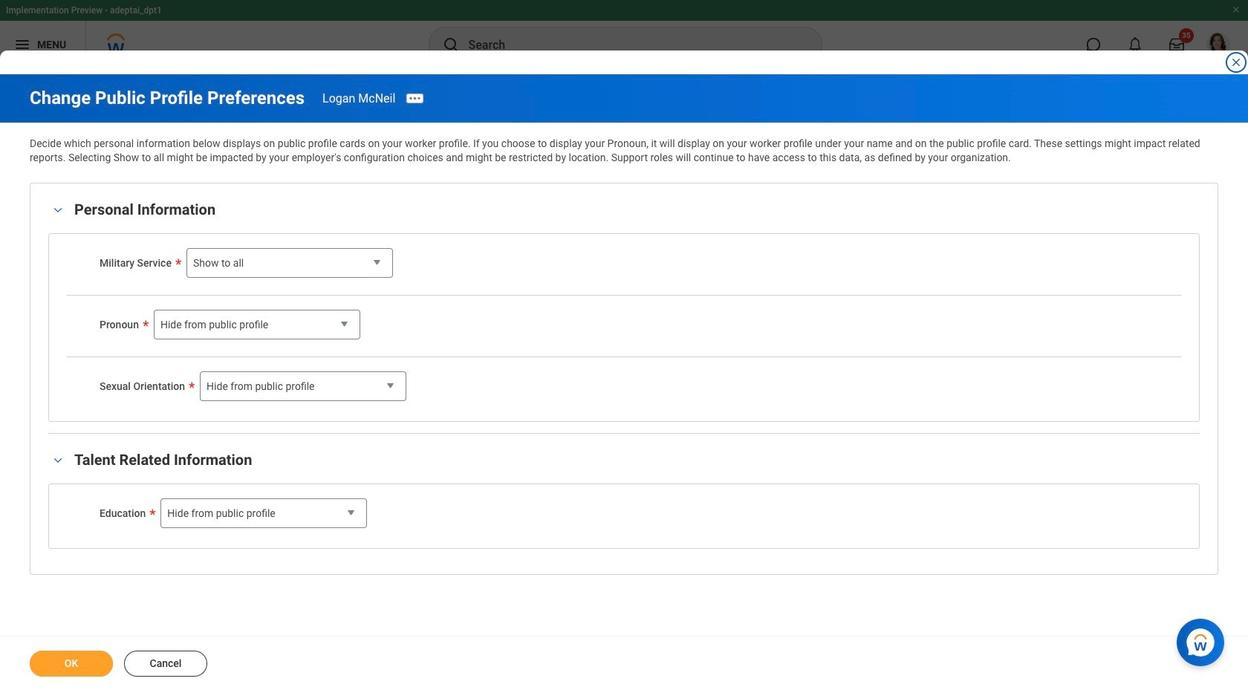 Task type: locate. For each thing, give the bounding box(es) containing it.
inbox large image
[[1170, 37, 1184, 52]]

group
[[48, 197, 1200, 422], [48, 448, 1200, 549]]

1 group from the top
[[48, 197, 1200, 422]]

1 vertical spatial group
[[48, 448, 1200, 549]]

close change public profile preferences image
[[1231, 56, 1242, 68]]

0 vertical spatial chevron down image
[[49, 205, 67, 215]]

2 chevron down image from the top
[[49, 456, 67, 466]]

1 chevron down image from the top
[[49, 205, 67, 215]]

chevron down image
[[49, 205, 67, 215], [49, 456, 67, 466]]

chevron down image for first group from the bottom
[[49, 456, 67, 466]]

banner
[[0, 0, 1248, 68]]

1 vertical spatial chevron down image
[[49, 456, 67, 466]]

2 group from the top
[[48, 448, 1200, 549]]

0 vertical spatial group
[[48, 197, 1200, 422]]

profile logan mcneil element
[[1198, 28, 1239, 61]]

dialog
[[0, 0, 1248, 690]]

chevron down image for first group from the top
[[49, 205, 67, 215]]

main content
[[0, 74, 1248, 690]]



Task type: describe. For each thing, give the bounding box(es) containing it.
logan mcneil element
[[323, 91, 396, 105]]

search image
[[442, 36, 460, 54]]

workday assistant region
[[1177, 613, 1231, 667]]

close environment banner image
[[1232, 5, 1241, 14]]

notifications large image
[[1128, 37, 1143, 52]]



Task type: vqa. For each thing, say whether or not it's contained in the screenshot.
group
yes



